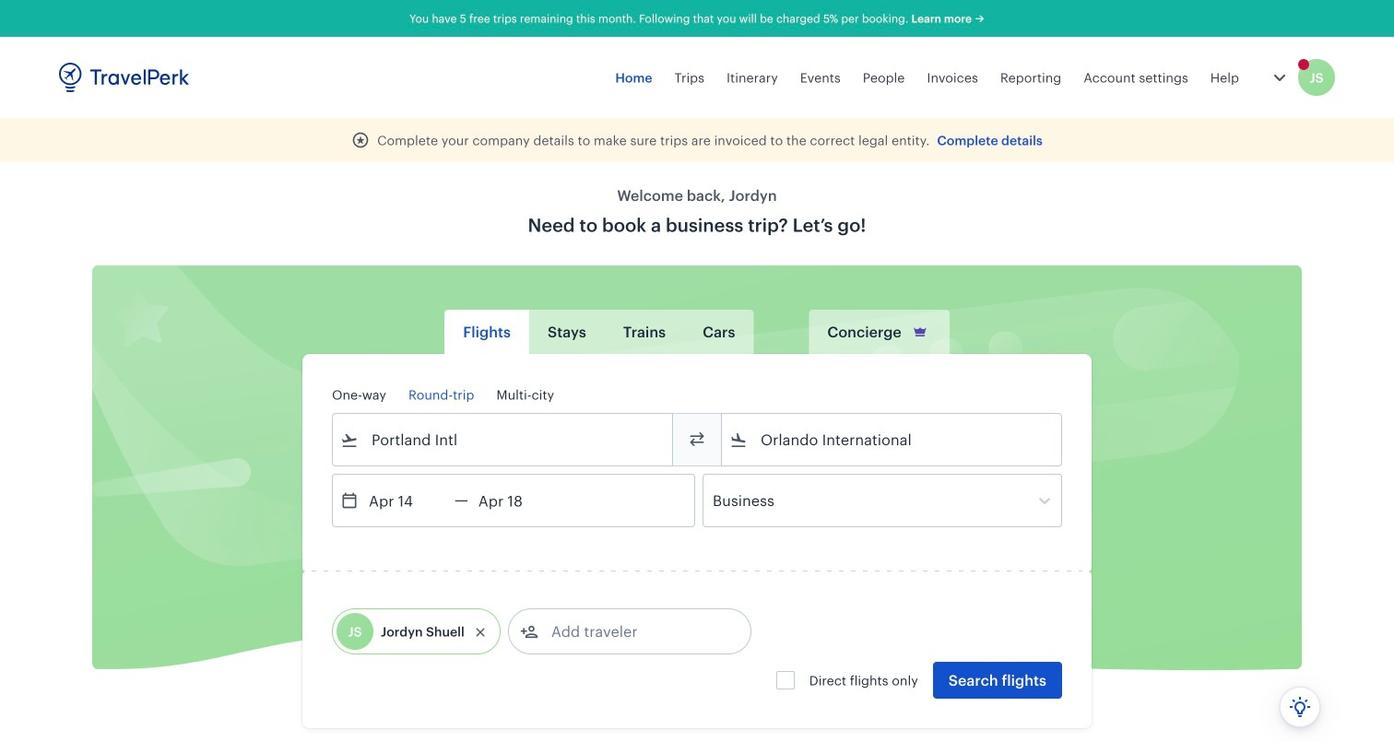 Task type: locate. For each thing, give the bounding box(es) containing it.
Return text field
[[468, 475, 564, 527]]

From search field
[[359, 425, 649, 455]]

Add traveler search field
[[539, 617, 731, 647]]



Task type: describe. For each thing, give the bounding box(es) containing it.
To search field
[[748, 425, 1038, 455]]

Depart text field
[[359, 475, 455, 527]]



Task type: vqa. For each thing, say whether or not it's contained in the screenshot.
return text box
yes



